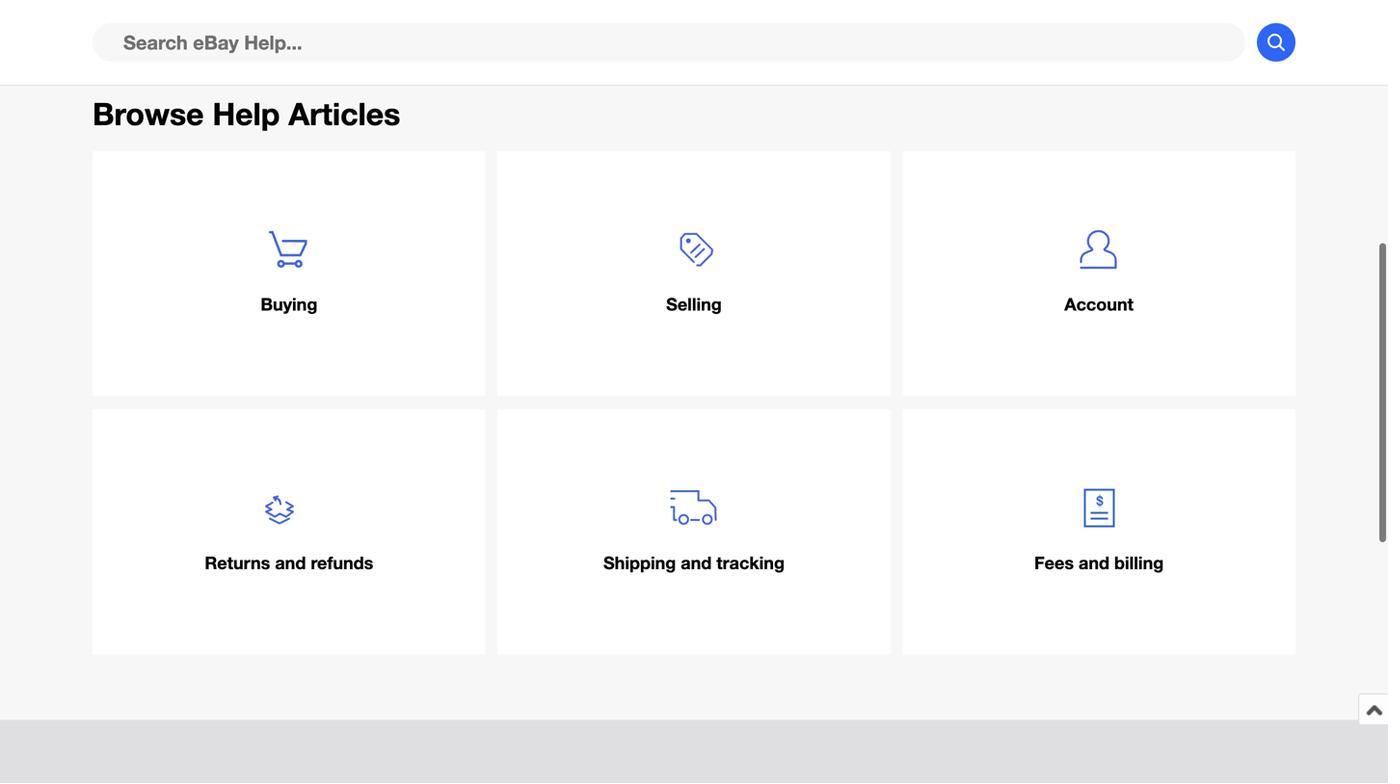 Task type: describe. For each thing, give the bounding box(es) containing it.
and for shipping
[[681, 553, 712, 574]]

help
[[213, 95, 280, 132]]

account link
[[903, 151, 1296, 397]]

fees
[[1035, 553, 1074, 574]]

billing
[[1115, 553, 1164, 574]]

tracking
[[717, 553, 785, 574]]

buying
[[261, 294, 318, 315]]

shipping and tracking
[[604, 553, 785, 574]]

shipping and tracking link
[[498, 410, 891, 655]]

shipping
[[604, 553, 676, 574]]

returns
[[205, 553, 270, 574]]

selling link
[[498, 151, 891, 397]]

browse
[[93, 95, 204, 132]]

and for returns
[[275, 553, 306, 574]]

selling
[[666, 294, 722, 315]]

and for fees
[[1079, 553, 1110, 574]]

fees and billing
[[1035, 553, 1164, 574]]

browse help articles
[[93, 95, 400, 132]]



Task type: vqa. For each thing, say whether or not it's contained in the screenshot.
Business & Industrial link
no



Task type: locate. For each thing, give the bounding box(es) containing it.
Search eBay Help... text field
[[93, 23, 1246, 62]]

2 and from the left
[[681, 553, 712, 574]]

and left refunds
[[275, 553, 306, 574]]

and
[[275, 553, 306, 574], [681, 553, 712, 574], [1079, 553, 1110, 574]]

0 horizontal spatial and
[[275, 553, 306, 574]]

fees and billing link
[[903, 410, 1296, 655]]

articles
[[289, 95, 400, 132]]

returns and refunds
[[205, 553, 374, 574]]

3 and from the left
[[1079, 553, 1110, 574]]

refunds
[[311, 553, 374, 574]]

buying link
[[93, 151, 486, 397]]

1 horizontal spatial and
[[681, 553, 712, 574]]

and right fees
[[1079, 553, 1110, 574]]

1 and from the left
[[275, 553, 306, 574]]

returns and refunds link
[[93, 410, 486, 655]]

account
[[1065, 294, 1134, 315]]

2 horizontal spatial and
[[1079, 553, 1110, 574]]

and left tracking
[[681, 553, 712, 574]]



